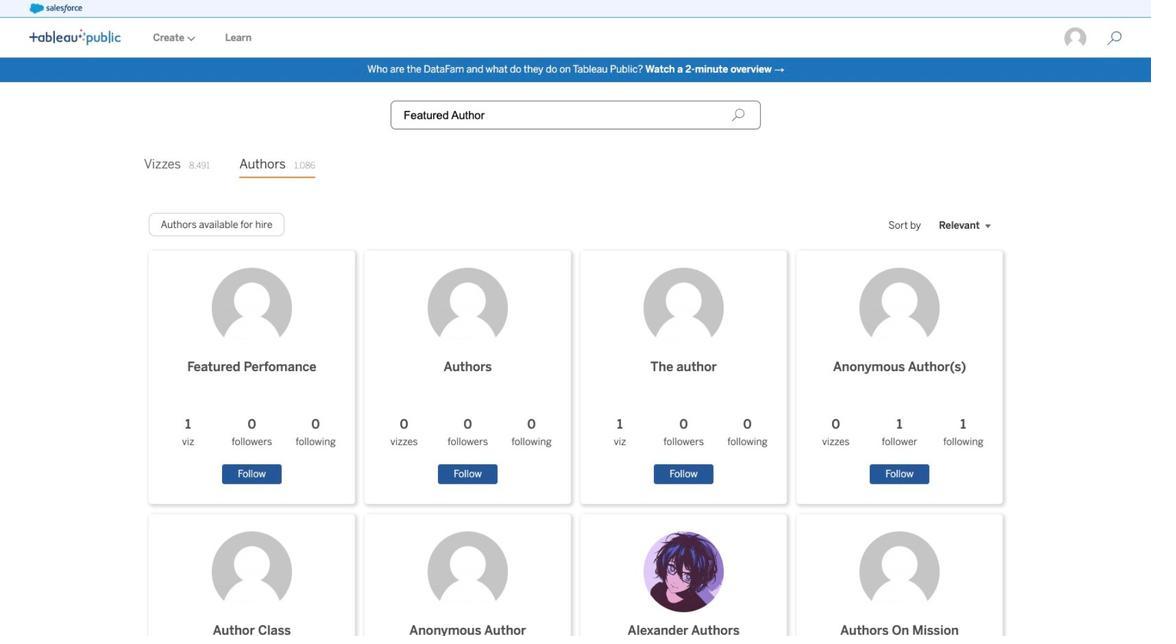 Task type: vqa. For each thing, say whether or not it's contained in the screenshot.
Avatar image for The author
yes



Task type: describe. For each thing, give the bounding box(es) containing it.
go to search image
[[1093, 31, 1137, 46]]

gary.orlando image
[[1064, 27, 1088, 50]]

avatar image for alexander  authors image
[[644, 532, 724, 613]]

search image
[[732, 108, 745, 122]]

logo image
[[30, 29, 121, 45]]

avatar image for authors image
[[428, 268, 508, 349]]

avatar image for author class image
[[212, 532, 292, 613]]



Task type: locate. For each thing, give the bounding box(es) containing it.
avatar image for authors on mission image
[[860, 532, 941, 613]]

avatar image for anonymous author(s) image
[[860, 268, 941, 349]]

create image
[[185, 36, 196, 41]]

avatar image for anonymous author image
[[428, 532, 508, 613]]

Search input field
[[391, 101, 761, 130]]

avatar image for the author image
[[644, 268, 724, 349]]

salesforce logo image
[[30, 4, 83, 14]]

avatar image for featured perfomance image
[[212, 268, 292, 349]]



